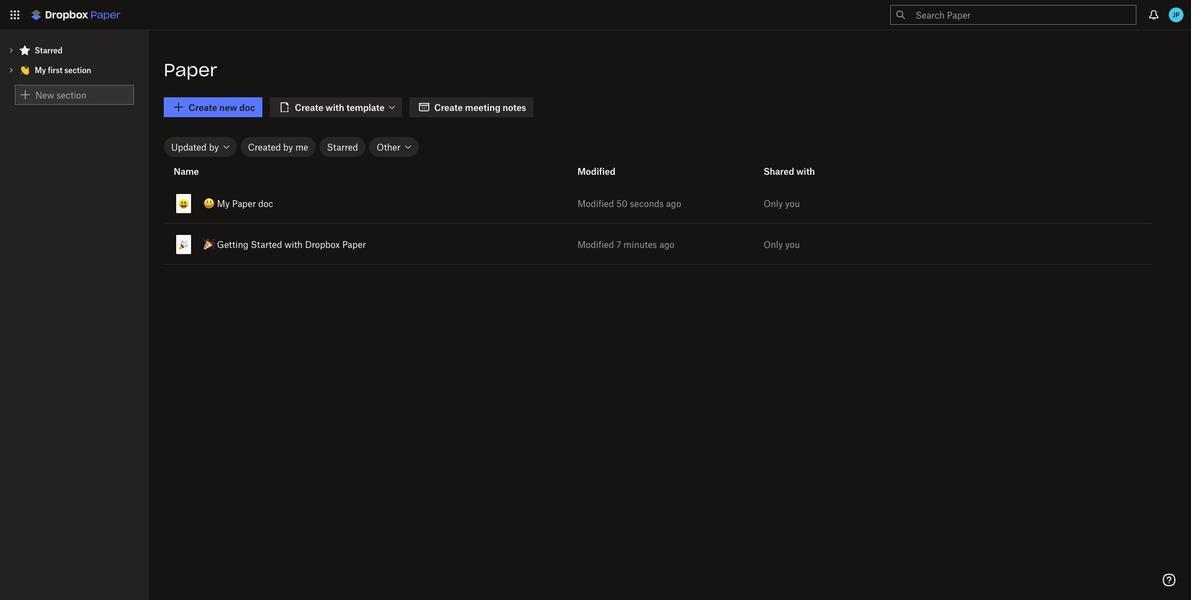 Task type: locate. For each thing, give the bounding box(es) containing it.
0 horizontal spatial by
[[209, 141, 219, 153]]

with
[[326, 102, 344, 113], [797, 166, 815, 177], [285, 239, 303, 250]]

create with template button
[[270, 97, 402, 117]]

seconds
[[630, 198, 664, 209]]

meeting
[[465, 102, 501, 113]]

1 horizontal spatial paper
[[232, 198, 256, 209]]

updated by button
[[164, 137, 237, 157]]

0 vertical spatial doc
[[239, 102, 255, 113]]

50
[[617, 198, 628, 209]]

1 vertical spatial you
[[786, 239, 800, 250]]

row down seconds
[[164, 222, 1153, 267]]

🎉 getting started with dropbox paper link
[[194, 224, 506, 264]]

7
[[617, 239, 621, 250]]

1 by from the left
[[209, 141, 219, 153]]

0 horizontal spatial doc
[[239, 102, 255, 113]]

1 modified from the top
[[578, 166, 616, 177]]

0 vertical spatial paper
[[164, 63, 217, 80]]

modified up modified 50 seconds ago at the top of the page
[[578, 166, 616, 177]]

create inside create new doc button
[[189, 102, 217, 113]]

minutes
[[624, 239, 657, 250]]

row
[[164, 181, 1153, 226], [164, 222, 1153, 267]]

1 horizontal spatial my
[[217, 198, 230, 209]]

1 vertical spatial only you
[[764, 239, 800, 250]]

create up the "me"
[[295, 102, 324, 113]]

1 vertical spatial ago
[[660, 239, 675, 250]]

doc right new at the top of the page
[[239, 102, 255, 113]]

2 horizontal spatial create
[[434, 102, 463, 113]]

starred up 'first'
[[35, 45, 63, 55]]

3 modified from the top
[[578, 239, 614, 250]]

my
[[35, 65, 46, 75], [217, 198, 230, 209]]

doc inside button
[[239, 102, 255, 113]]

only for modified 7 minutes ago
[[764, 239, 783, 250]]

doc inside cell
[[258, 198, 273, 209]]

only
[[764, 198, 783, 209], [764, 239, 783, 250]]

party popper image
[[179, 240, 189, 250]]

starred down create with template in the top left of the page
[[327, 141, 358, 153]]

by for updated
[[209, 141, 219, 153]]

1 horizontal spatial starred
[[327, 141, 358, 153]]

you
[[786, 198, 800, 209], [786, 239, 800, 250]]

1 row from the top
[[164, 181, 1153, 226]]

0 vertical spatial only
[[764, 198, 783, 209]]

by inside button
[[283, 141, 293, 153]]

1 vertical spatial starred
[[327, 141, 358, 153]]

1 horizontal spatial with
[[326, 102, 344, 113]]

1 only from the top
[[764, 198, 783, 209]]

create new doc
[[189, 102, 255, 113]]

🎉 getting started with dropbox paper
[[204, 239, 366, 250]]

table
[[164, 159, 1177, 586]]

2 vertical spatial with
[[285, 239, 303, 250]]

3 create from the left
[[434, 102, 463, 113]]

1 vertical spatial with
[[797, 166, 815, 177]]

shared
[[764, 166, 795, 177]]

paper right dropbox
[[342, 239, 366, 250]]

modified for modified
[[578, 166, 616, 177]]

updated
[[171, 141, 207, 153]]

0 horizontal spatial with
[[285, 239, 303, 250]]

2 by from the left
[[283, 141, 293, 153]]

2 create from the left
[[295, 102, 324, 113]]

1 horizontal spatial by
[[283, 141, 293, 153]]

ago right seconds
[[666, 198, 681, 209]]

0 vertical spatial my
[[35, 65, 46, 75]]

starred
[[35, 45, 63, 55], [327, 141, 358, 153]]

create for create meeting notes
[[434, 102, 463, 113]]

with for create
[[326, 102, 344, 113]]

2 only from the top
[[764, 239, 783, 250]]

create inside create with template popup button
[[295, 102, 324, 113]]

1 row group from the top
[[164, 159, 1141, 183]]

1 vertical spatial only
[[764, 239, 783, 250]]

2 row from the top
[[164, 222, 1153, 267]]

template
[[347, 102, 385, 113]]

1 vertical spatial paper
[[232, 198, 256, 209]]

with left template
[[326, 102, 344, 113]]

you for modified 50 seconds ago
[[786, 198, 800, 209]]

1 horizontal spatial create
[[295, 102, 324, 113]]

2 modified from the top
[[578, 198, 614, 209]]

by inside dropdown button
[[209, 141, 219, 153]]

0 vertical spatial starred
[[35, 45, 63, 55]]

by left the "me"
[[283, 141, 293, 153]]

only for modified 50 seconds ago
[[764, 198, 783, 209]]

with right started
[[285, 239, 303, 250]]

row group
[[164, 159, 1141, 183], [164, 181, 1153, 267]]

🎉
[[204, 239, 215, 250]]

2 vertical spatial modified
[[578, 239, 614, 250]]

started
[[251, 239, 282, 250]]

2 you from the top
[[786, 239, 800, 250]]

with right shared on the top of the page
[[797, 166, 815, 177]]

you for modified 7 minutes ago
[[786, 239, 800, 250]]

by
[[209, 141, 219, 153], [283, 141, 293, 153]]

2 horizontal spatial paper
[[342, 239, 366, 250]]

modified left 7 at the right top of the page
[[578, 239, 614, 250]]

0 vertical spatial with
[[326, 102, 344, 113]]

1 horizontal spatial doc
[[258, 198, 273, 209]]

waving hand image
[[20, 65, 30, 75]]

create for create new doc
[[189, 102, 217, 113]]

1 vertical spatial modified
[[578, 198, 614, 209]]

ago
[[666, 198, 681, 209], [660, 239, 675, 250]]

ago right minutes
[[660, 239, 675, 250]]

new
[[219, 102, 237, 113]]

create new doc button
[[164, 97, 263, 117]]

😃 my paper doc cell
[[164, 183, 506, 223]]

modified 7 minutes ago
[[578, 239, 675, 250]]

starred button
[[320, 137, 366, 157]]

2 row group from the top
[[164, 181, 1153, 267]]

1 vertical spatial doc
[[258, 198, 273, 209]]

1 you from the top
[[786, 198, 800, 209]]

dropbox
[[305, 239, 340, 250]]

0 horizontal spatial my
[[35, 65, 46, 75]]

paper right 😃
[[232, 198, 256, 209]]

doc up started
[[258, 198, 273, 209]]

1 only you from the top
[[764, 198, 800, 209]]

0 vertical spatial only you
[[764, 198, 800, 209]]

2 horizontal spatial with
[[797, 166, 815, 177]]

cell
[[940, 224, 1141, 264]]

Search Paper text field
[[911, 6, 1116, 24]]

0 vertical spatial you
[[786, 198, 800, 209]]

create left meeting
[[434, 102, 463, 113]]

modified left 50
[[578, 198, 614, 209]]

other
[[377, 141, 401, 153]]

😃
[[204, 198, 215, 209]]

modified
[[578, 166, 616, 177], [578, 198, 614, 209], [578, 239, 614, 250]]

only you
[[764, 198, 800, 209], [764, 239, 800, 250]]

paper
[[164, 63, 217, 80], [232, 198, 256, 209], [342, 239, 366, 250]]

0 vertical spatial modified
[[578, 166, 616, 177]]

only you for 7 minutes ago
[[764, 239, 800, 250]]

row up minutes
[[164, 181, 1153, 226]]

0 horizontal spatial create
[[189, 102, 217, 113]]

ago for modified 50 seconds ago
[[666, 198, 681, 209]]

by right updated
[[209, 141, 219, 153]]

1 vertical spatial my
[[217, 198, 230, 209]]

1 create from the left
[[189, 102, 217, 113]]

modified 50 seconds ago
[[578, 198, 681, 209]]

doc
[[239, 102, 255, 113], [258, 198, 273, 209]]

create inside create meeting notes popup button
[[434, 102, 463, 113]]

by for created
[[283, 141, 293, 153]]

my right 😃
[[217, 198, 230, 209]]

paper up create new doc button
[[164, 63, 217, 80]]

2 only you from the top
[[764, 239, 800, 250]]

create with template
[[295, 102, 385, 113]]

name
[[174, 166, 199, 177]]

only you for 50 seconds ago
[[764, 198, 800, 209]]

create
[[189, 102, 217, 113], [295, 102, 324, 113], [434, 102, 463, 113]]

with inside create with template popup button
[[326, 102, 344, 113]]

0 vertical spatial ago
[[666, 198, 681, 209]]

create left new at the top of the page
[[189, 102, 217, 113]]

my left 'first'
[[35, 65, 46, 75]]



Task type: vqa. For each thing, say whether or not it's contained in the screenshot.
topmost 'is'
no



Task type: describe. For each thing, give the bounding box(es) containing it.
table containing name
[[164, 159, 1177, 586]]

0 horizontal spatial paper
[[164, 63, 217, 80]]

jp
[[1173, 11, 1180, 19]]

😃 my paper doc link
[[194, 183, 506, 223]]

starred inside button
[[327, 141, 358, 153]]

🎉 getting started with dropbox paper cell
[[164, 224, 506, 264]]

modified for modified 7 minutes ago
[[578, 239, 614, 250]]

create for create with template
[[295, 102, 324, 113]]

0 horizontal spatial starred
[[35, 45, 63, 55]]

updated by
[[171, 141, 219, 153]]

my inside cell
[[217, 198, 230, 209]]

row group containing name
[[164, 159, 1141, 183]]

my first section
[[35, 65, 91, 75]]

create meeting notes
[[434, 102, 526, 113]]

😃 my paper doc
[[204, 198, 273, 209]]

modified for modified 50 seconds ago
[[578, 198, 614, 209]]

getting
[[217, 239, 249, 250]]

row containing 😃 my paper doc
[[164, 181, 1153, 226]]

section
[[64, 65, 91, 75]]

with for shared
[[797, 166, 815, 177]]

row containing 🎉 getting started with dropbox paper
[[164, 222, 1153, 267]]

create meeting notes button
[[410, 97, 534, 117]]

shared with
[[764, 166, 815, 177]]

ago for modified 7 minutes ago
[[660, 239, 675, 250]]

first
[[48, 65, 63, 75]]

2 vertical spatial paper
[[342, 239, 366, 250]]

notes
[[503, 102, 526, 113]]

created by me button
[[241, 137, 316, 157]]

other button
[[369, 137, 419, 157]]

with inside 🎉 getting started with dropbox paper link
[[285, 239, 303, 250]]

created
[[248, 141, 281, 153]]

row group containing 😃 my paper doc
[[164, 181, 1153, 267]]

grinning face with big eyes image
[[179, 199, 189, 209]]

created by me
[[248, 141, 308, 153]]

jp button
[[1167, 5, 1187, 25]]

New section text field
[[35, 86, 133, 104]]

me
[[295, 141, 308, 153]]



